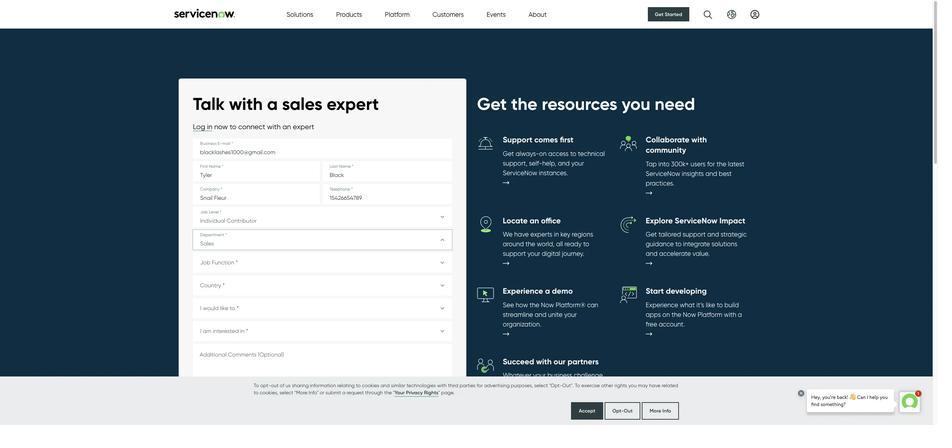 Task type: vqa. For each thing, say whether or not it's contained in the screenshot.
first i from the bottom of the page
no



Task type: describe. For each thing, give the bounding box(es) containing it.
to opt-out of us sharing information relating to cookies and similar technologies with third parties for advertising purposes, select "opt-out".  to exercise other rights you may have related to cookies, select "more info" or submit a request through the "
[[254, 383, 678, 396]]

" inside your privacy rights " page.
[[439, 390, 440, 396]]

challenge,
[[574, 372, 604, 380]]

ready
[[565, 241, 582, 248]]

"opt-
[[550, 383, 562, 389]]

connect
[[238, 123, 265, 131]]

with inside collaborate with community
[[692, 135, 707, 145]]

1 vertical spatial resources
[[342, 390, 364, 395]]

log
[[193, 123, 205, 131]]

succeed
[[503, 357, 534, 367]]

experience for experience a demo
[[503, 287, 543, 296]]

submit
[[326, 390, 341, 396]]

world,
[[537, 241, 555, 248]]

for inside tap into 300k+ users for the latest servicenow insights and best practices.
[[708, 160, 715, 168]]

latest
[[728, 160, 745, 168]]

servicenow image
[[173, 8, 236, 18]]

get for get the resources you need
[[477, 93, 507, 115]]

get the resources you need
[[477, 93, 696, 115]]

collaborate with community
[[646, 135, 707, 155]]

a up log in now to connect with an expert
[[267, 93, 278, 115]]

of inside whatever your business challenge, our ecosystem of partners will help drive results.
[[547, 382, 553, 389]]

with inside to opt-out of us sharing information relating to cookies and similar technologies with third parties for advertising purposes, select "opt-out".  to exercise other rights you may have related to cookies, select "more info" or submit a request through the "
[[437, 383, 447, 389]]

with up connect
[[229, 93, 263, 115]]

instances.
[[539, 169, 568, 177]]

info
[[663, 408, 671, 415]]

community
[[646, 146, 686, 155]]

experience for experience what it's like to build apps on the now platform with a free account.
[[646, 302, 679, 309]]

and inside to opt-out of us sharing information relating to cookies and similar technologies with third parties for advertising purposes, select "opt-out".  to exercise other rights you may have related to cookies, select "more info" or submit a request through the "
[[381, 383, 390, 389]]

log in link
[[193, 123, 213, 132]]

platform button
[[385, 9, 410, 19]]

can
[[587, 302, 599, 309]]

1 to from the left
[[254, 383, 259, 389]]

rights
[[424, 390, 439, 397]]

0 vertical spatial privacy
[[406, 390, 423, 397]]

1 vertical spatial other
[[308, 390, 320, 395]]

with up business
[[536, 357, 552, 367]]

support inside we have experts in key regions around the world, all ready to support your digital journey.
[[503, 250, 526, 258]]

out
[[271, 383, 279, 389]]

succeed with our partners
[[503, 357, 599, 367]]

a inside experience what it's like to build apps on the now platform with a free account.
[[738, 311, 742, 319]]

instant
[[254, 390, 269, 395]]

around
[[503, 241, 524, 248]]

events button
[[487, 9, 506, 19]]

products button
[[336, 9, 362, 19]]

results.
[[519, 392, 539, 399]]

an for locate an office
[[530, 216, 539, 226]]

go to servicenow account image
[[751, 10, 760, 19]]

and inside see how the now platform® can streamline and unite your organization.
[[535, 311, 547, 319]]

privacy statement link
[[346, 401, 388, 407]]

now
[[214, 123, 228, 131]]

cookies,
[[260, 390, 278, 396]]

a inside to opt-out of us sharing information relating to cookies and similar technologies with third parties for advertising purposes, select "opt-out".  to exercise other rights you may have related to cookies, select "more info" or submit a request through the "
[[342, 390, 346, 396]]

first
[[560, 135, 574, 145]]

guidance
[[646, 241, 674, 248]]

solutions
[[287, 11, 313, 18]]

strategic
[[721, 231, 747, 239]]

and down guidance
[[646, 250, 658, 258]]

business
[[548, 372, 572, 380]]

a left demo
[[545, 287, 550, 296]]

comes
[[535, 135, 558, 145]]

sharing
[[292, 383, 309, 389]]

to inside experience what it's like to build apps on the now platform with a free account.
[[717, 302, 723, 309]]

First Name text field
[[193, 162, 320, 182]]

other inside to opt-out of us sharing information relating to cookies and similar technologies with third parties for advertising purposes, select "opt-out".  to exercise other rights you may have related to cookies, select "more info" or submit a request through the "
[[601, 383, 614, 389]]

to up request
[[356, 383, 361, 389]]

access
[[548, 150, 569, 158]]

build
[[725, 302, 739, 309]]

the inside tap into 300k+ users for the latest servicenow insights and best practices.
[[717, 160, 727, 168]]

account.
[[659, 321, 685, 329]]

get started
[[655, 11, 683, 18]]

similar
[[391, 383, 406, 389]]

1 horizontal spatial our
[[554, 357, 566, 367]]

customers button
[[433, 9, 464, 19]]

drive
[[503, 392, 517, 399]]

like
[[706, 302, 716, 309]]

we have experts in key regions around the world, all ready to support your digital journey.
[[503, 231, 594, 258]]

collaborate
[[646, 135, 690, 145]]

products
[[336, 11, 362, 18]]

organization.
[[503, 321, 542, 329]]

us
[[286, 383, 291, 389]]

an for create an account for instant downloads and other premium resources
[[219, 390, 225, 395]]

demo
[[552, 287, 573, 296]]

always-
[[516, 150, 539, 158]]

third
[[448, 383, 459, 389]]

the inside we have experts in key regions around the world, all ready to support your digital journey.
[[526, 241, 536, 248]]

and inside tap into 300k+ users for the latest servicenow insights and best practices.
[[706, 170, 718, 178]]

have inside we have experts in key regions around the world, all ready to support your digital journey.
[[514, 231, 529, 239]]

purposes,
[[511, 383, 533, 389]]

parties
[[460, 383, 476, 389]]

whatever your business challenge, our ecosystem of partners will help drive results.
[[503, 372, 604, 399]]

regions
[[572, 231, 594, 239]]

with right connect
[[267, 123, 281, 131]]

experience what it's like to build apps on the now platform with a free account.
[[646, 302, 742, 329]]

the inside see how the now platform® can streamline and unite your organization.
[[530, 302, 540, 309]]

experience a demo
[[503, 287, 573, 296]]

office
[[541, 216, 561, 226]]

advertising
[[484, 383, 510, 389]]

see
[[503, 302, 514, 309]]

accept
[[579, 408, 596, 415]]

of inside to opt-out of us sharing information relating to cookies and similar technologies with third parties for advertising purposes, select "opt-out".  to exercise other rights you may have related to cookies, select "more info" or submit a request through the "
[[280, 383, 284, 389]]

all
[[556, 241, 563, 248]]

solutions button
[[287, 9, 313, 19]]

your inside see how the now platform® can streamline and unite your organization.
[[564, 311, 577, 319]]

0 vertical spatial an
[[283, 123, 291, 131]]

Last Name text field
[[323, 162, 452, 182]]

help
[[591, 382, 604, 389]]

information
[[310, 383, 336, 389]]

you inside to opt-out of us sharing information relating to cookies and similar technologies with third parties for advertising purposes, select "opt-out".  to exercise other rights you may have related to cookies, select "more info" or submit a request through the "
[[629, 383, 637, 389]]

more info
[[650, 408, 671, 415]]



Task type: locate. For each thing, give the bounding box(es) containing it.
to
[[230, 123, 237, 131], [571, 150, 577, 158], [583, 241, 590, 248], [676, 241, 682, 248], [717, 302, 723, 309], [356, 383, 361, 389], [254, 390, 259, 396]]

privacy down "technologies"
[[406, 390, 423, 397]]

get for get started
[[655, 11, 664, 18]]

now down what on the bottom right
[[683, 311, 696, 319]]

technologies
[[407, 383, 436, 389]]

self-
[[529, 160, 543, 167]]

tap into 300k+ users for the latest servicenow insights and best practices.
[[646, 160, 745, 187]]

1 horizontal spatial have
[[649, 383, 661, 389]]

0 horizontal spatial privacy
[[346, 401, 362, 407]]

" down similar at the left bottom
[[393, 390, 395, 396]]

on inside get always-on access to technical support, self-help, and your servicenow instances.
[[539, 150, 547, 158]]

into
[[659, 160, 670, 168]]

0 horizontal spatial to
[[254, 383, 259, 389]]

out".
[[562, 383, 574, 389]]

to right like at bottom right
[[717, 302, 723, 309]]

to right the access
[[571, 150, 577, 158]]

what
[[680, 302, 695, 309]]

and inside get always-on access to technical support, self-help, and your servicenow instances.
[[558, 160, 570, 167]]

and down the access
[[558, 160, 570, 167]]

0 horizontal spatial of
[[280, 383, 284, 389]]

start
[[646, 287, 664, 296]]

0 vertical spatial in
[[207, 123, 213, 131]]

resources
[[542, 93, 618, 115], [342, 390, 364, 395]]

experience up the apps
[[646, 302, 679, 309]]

to up "instant"
[[254, 383, 259, 389]]

of down business
[[547, 382, 553, 389]]

with inside experience what it's like to build apps on the now platform with a free account.
[[724, 311, 737, 319]]

to down regions
[[583, 241, 590, 248]]

0 horizontal spatial other
[[308, 390, 320, 395]]

1 vertical spatial platform
[[698, 311, 723, 319]]

1 horizontal spatial resources
[[542, 93, 618, 115]]

experience inside experience what it's like to build apps on the now platform with a free account.
[[646, 302, 679, 309]]

ecosystem
[[514, 382, 545, 389]]

1 horizontal spatial in
[[554, 231, 559, 239]]

info"
[[309, 390, 319, 396]]

account
[[226, 390, 245, 395]]

more
[[650, 408, 662, 415]]

whatever
[[503, 372, 532, 380]]

with
[[229, 93, 263, 115], [267, 123, 281, 131], [692, 135, 707, 145], [724, 311, 737, 319], [536, 357, 552, 367], [437, 383, 447, 389]]

privacy down request
[[346, 401, 362, 407]]

1 vertical spatial for
[[477, 383, 483, 389]]

talk with a sales expert
[[193, 93, 379, 115]]

1 horizontal spatial expert
[[327, 93, 379, 115]]

for
[[708, 160, 715, 168], [477, 383, 483, 389], [246, 390, 253, 395]]

support down around
[[503, 250, 526, 258]]

1 vertical spatial our
[[503, 382, 513, 389]]

partners down business
[[554, 382, 579, 389]]

0 horizontal spatial on
[[539, 150, 547, 158]]

servicenow
[[503, 169, 538, 177], [646, 170, 681, 178], [675, 216, 718, 226]]

exercise
[[582, 383, 600, 389]]

2 vertical spatial an
[[219, 390, 225, 395]]

1 horizontal spatial other
[[601, 383, 614, 389]]

it's
[[697, 302, 705, 309]]

the inside to opt-out of us sharing information relating to cookies and similar technologies with third parties for advertising purposes, select "opt-out".  to exercise other rights you may have related to cookies, select "more info" or submit a request through the "
[[384, 390, 392, 396]]

0 vertical spatial expert
[[327, 93, 379, 115]]

1 horizontal spatial on
[[663, 311, 670, 319]]

your inside we have experts in key regions around the world, all ready to support your digital journey.
[[528, 250, 540, 258]]

support,
[[503, 160, 528, 167]]

you
[[622, 93, 651, 115], [629, 383, 637, 389]]

with up users
[[692, 135, 707, 145]]

now up unite
[[541, 302, 554, 309]]

have inside to opt-out of us sharing information relating to cookies and similar technologies with third parties for advertising purposes, select "opt-out".  to exercise other rights you may have related to cookies, select "more info" or submit a request through the "
[[649, 383, 661, 389]]

2 to from the left
[[575, 383, 581, 389]]

support
[[503, 135, 533, 145]]

get inside get tailored support and strategic guidance to integrate solutions and accelerate value.
[[646, 231, 657, 239]]

to
[[254, 383, 259, 389], [575, 383, 581, 389]]

and up solutions
[[708, 231, 719, 239]]

" inside to opt-out of us sharing information relating to cookies and similar technologies with third parties for advertising purposes, select "opt-out".  to exercise other rights you may have related to cookies, select "more info" or submit a request through the "
[[393, 390, 395, 396]]

in left key at the right
[[554, 231, 559, 239]]

0 vertical spatial support
[[683, 231, 706, 239]]

more info button
[[642, 403, 679, 420]]

see how the now platform® can streamline and unite your organization.
[[503, 302, 599, 329]]

of left us
[[280, 383, 284, 389]]

1 horizontal spatial support
[[683, 231, 706, 239]]

request
[[347, 390, 364, 396]]

we
[[503, 231, 513, 239]]

may
[[638, 383, 648, 389]]

experts
[[531, 231, 553, 239]]

digital
[[542, 250, 560, 258]]

on inside experience what it's like to build apps on the now platform with a free account.
[[663, 311, 670, 319]]

an down talk with a sales expert
[[283, 123, 291, 131]]

support inside get tailored support and strategic guidance to integrate solutions and accelerate value.
[[683, 231, 706, 239]]

to inside we have experts in key regions around the world, all ready to support your digital journey.
[[583, 241, 590, 248]]

1 horizontal spatial "
[[439, 390, 440, 396]]

experience up the "how"
[[503, 287, 543, 296]]

select left the "opt-
[[535, 383, 548, 389]]

and down sharing
[[297, 390, 306, 395]]

1 vertical spatial partners
[[554, 382, 579, 389]]

unite
[[548, 311, 563, 319]]

Telephone telephone field
[[323, 185, 452, 205]]

to left will
[[575, 383, 581, 389]]

have
[[514, 231, 529, 239], [649, 383, 661, 389]]

impact
[[720, 216, 746, 226]]

get always-on access to technical support, self-help, and your servicenow instances.
[[503, 150, 605, 177]]

0 horizontal spatial platform
[[385, 11, 410, 18]]

with down build
[[724, 311, 737, 319]]

0 vertical spatial for
[[708, 160, 715, 168]]

0 horizontal spatial now
[[541, 302, 554, 309]]

your
[[395, 390, 405, 397]]

a down build
[[738, 311, 742, 319]]

and
[[558, 160, 570, 167], [706, 170, 718, 178], [708, 231, 719, 239], [646, 250, 658, 258], [535, 311, 547, 319], [381, 383, 390, 389], [297, 390, 306, 395]]

1 horizontal spatial experience
[[646, 302, 679, 309]]

experience
[[503, 287, 543, 296], [646, 302, 679, 309]]

0 horizontal spatial for
[[246, 390, 253, 395]]

0 horizontal spatial experience
[[503, 287, 543, 296]]

and left similar at the left bottom
[[381, 383, 390, 389]]

users
[[691, 160, 706, 168]]

support
[[683, 231, 706, 239], [503, 250, 526, 258]]

support up integrate at the right of page
[[683, 231, 706, 239]]

technical
[[578, 150, 605, 158]]

your up ecosystem
[[533, 372, 546, 380]]

our up business
[[554, 357, 566, 367]]

integrate
[[683, 241, 710, 248]]

servicenow inside get always-on access to technical support, self-help, and your servicenow instances.
[[503, 169, 538, 177]]

the inside experience what it's like to build apps on the now platform with a free account.
[[672, 311, 682, 319]]

get
[[655, 11, 664, 18], [477, 93, 507, 115], [503, 150, 514, 158], [646, 231, 657, 239]]

" left page.
[[439, 390, 440, 396]]

apps
[[646, 311, 661, 319]]

0 vertical spatial you
[[622, 93, 651, 115]]

on up help,
[[539, 150, 547, 158]]

in inside we have experts in key regions around the world, all ready to support your digital journey.
[[554, 231, 559, 239]]

talk
[[193, 93, 225, 115]]

2 horizontal spatial for
[[708, 160, 715, 168]]

to right now at top left
[[230, 123, 237, 131]]

our up drive
[[503, 382, 513, 389]]

accelerate
[[659, 250, 691, 258]]

0 vertical spatial partners
[[568, 357, 599, 367]]

streamline
[[503, 311, 533, 319]]

1 horizontal spatial now
[[683, 311, 696, 319]]

your inside get always-on access to technical support, self-help, and your servicenow instances.
[[572, 160, 584, 167]]

to up accelerate
[[676, 241, 682, 248]]

your inside whatever your business challenge, our ecosystem of partners will help drive results.
[[533, 372, 546, 380]]

other left or
[[308, 390, 320, 395]]

0 horizontal spatial have
[[514, 231, 529, 239]]

1 vertical spatial have
[[649, 383, 661, 389]]

0 horizontal spatial resources
[[342, 390, 364, 395]]

1 horizontal spatial select
[[535, 383, 548, 389]]

for right users
[[708, 160, 715, 168]]

get inside get always-on access to technical support, self-help, and your servicenow instances.
[[503, 150, 514, 158]]

select down us
[[280, 390, 293, 396]]

"more
[[295, 390, 308, 396]]

servicenow inside tap into 300k+ users for the latest servicenow insights and best practices.
[[646, 170, 681, 178]]

servicenow up get tailored support and strategic guidance to integrate solutions and accelerate value.
[[675, 216, 718, 226]]

0 vertical spatial have
[[514, 231, 529, 239]]

privacy statement
[[346, 401, 388, 407]]

opt-
[[613, 408, 624, 415]]

how
[[516, 302, 528, 309]]

"
[[393, 390, 395, 396], [439, 390, 440, 396]]

2 " from the left
[[439, 390, 440, 396]]

get for get tailored support and strategic guidance to integrate solutions and accelerate value.
[[646, 231, 657, 239]]

platform®
[[556, 302, 586, 309]]

0 vertical spatial platform
[[385, 11, 410, 18]]

start developing
[[646, 287, 707, 296]]

value.
[[693, 250, 710, 258]]

get started link
[[648, 7, 690, 21]]

now inside see how the now platform® can streamline and unite your organization.
[[541, 302, 554, 309]]

for inside to opt-out of us sharing information relating to cookies and similar technologies with third parties for advertising purposes, select "opt-out".  to exercise other rights you may have related to cookies, select "more info" or submit a request through the "
[[477, 383, 483, 389]]

0 horizontal spatial an
[[219, 390, 225, 395]]

expert
[[327, 93, 379, 115], [293, 123, 314, 131]]

None text field
[[193, 345, 452, 380]]

1 vertical spatial support
[[503, 250, 526, 258]]

1 horizontal spatial platform
[[698, 311, 723, 319]]

accept button
[[571, 403, 603, 420]]

1 " from the left
[[393, 390, 395, 396]]

out
[[624, 408, 633, 415]]

or
[[320, 390, 325, 396]]

Company text field
[[193, 185, 320, 205]]

partners up challenge,
[[568, 357, 599, 367]]

0 vertical spatial other
[[601, 383, 614, 389]]

customers
[[433, 11, 464, 18]]

0 horizontal spatial expert
[[293, 123, 314, 131]]

need
[[655, 93, 696, 115]]

1 vertical spatial in
[[554, 231, 559, 239]]

2 horizontal spatial an
[[530, 216, 539, 226]]

opt-out
[[613, 408, 633, 415]]

now inside experience what it's like to build apps on the now platform with a free account.
[[683, 311, 696, 319]]

0 horizontal spatial "
[[393, 390, 395, 396]]

started
[[665, 11, 683, 18]]

1 vertical spatial select
[[280, 390, 293, 396]]

tailored
[[659, 231, 681, 239]]

for right the parties
[[477, 383, 483, 389]]

0 vertical spatial our
[[554, 357, 566, 367]]

and left the "best"
[[706, 170, 718, 178]]

0 horizontal spatial select
[[280, 390, 293, 396]]

1 horizontal spatial to
[[575, 383, 581, 389]]

1 horizontal spatial an
[[283, 123, 291, 131]]

0 vertical spatial now
[[541, 302, 554, 309]]

1 vertical spatial on
[[663, 311, 670, 319]]

your
[[572, 160, 584, 167], [528, 250, 540, 258], [564, 311, 577, 319], [533, 372, 546, 380]]

an up experts
[[530, 216, 539, 226]]

get tailored support and strategic guidance to integrate solutions and accelerate value.
[[646, 231, 747, 258]]

have right may
[[649, 383, 661, 389]]

a down the relating on the bottom left
[[342, 390, 346, 396]]

to inside get tailored support and strategic guidance to integrate solutions and accelerate value.
[[676, 241, 682, 248]]

page.
[[441, 390, 455, 396]]

our inside whatever your business challenge, our ecosystem of partners will help drive results.
[[503, 382, 513, 389]]

select
[[535, 383, 548, 389], [280, 390, 293, 396]]

premium
[[321, 390, 341, 395]]

on up account.
[[663, 311, 670, 319]]

2 vertical spatial for
[[246, 390, 253, 395]]

0 vertical spatial resources
[[542, 93, 618, 115]]

tap
[[646, 160, 657, 168]]

other left the rights
[[601, 383, 614, 389]]

developing
[[666, 287, 707, 296]]

1 horizontal spatial of
[[547, 382, 553, 389]]

statement
[[364, 401, 388, 407]]

0 horizontal spatial support
[[503, 250, 526, 258]]

an right create
[[219, 390, 225, 395]]

1 vertical spatial privacy
[[346, 401, 362, 407]]

and left unite
[[535, 311, 547, 319]]

1 horizontal spatial privacy
[[406, 390, 423, 397]]

have up around
[[514, 231, 529, 239]]

relating
[[337, 383, 355, 389]]

downloads
[[271, 390, 296, 395]]

your down 'world,'
[[528, 250, 540, 258]]

1 horizontal spatial for
[[477, 383, 483, 389]]

servicenow down into
[[646, 170, 681, 178]]

your down platform®
[[564, 311, 577, 319]]

platform inside experience what it's like to build apps on the now platform with a free account.
[[698, 311, 723, 319]]

1 vertical spatial expert
[[293, 123, 314, 131]]

1 vertical spatial experience
[[646, 302, 679, 309]]

in right log
[[207, 123, 213, 131]]

0 horizontal spatial our
[[503, 382, 513, 389]]

best
[[719, 170, 732, 178]]

0 vertical spatial experience
[[503, 287, 543, 296]]

practices.
[[646, 180, 675, 187]]

solutions
[[712, 241, 738, 248]]

1 vertical spatial you
[[629, 383, 637, 389]]

0 vertical spatial on
[[539, 150, 547, 158]]

help,
[[543, 160, 557, 167]]

opt-
[[260, 383, 271, 389]]

1 vertical spatial now
[[683, 311, 696, 319]]

to inside get always-on access to technical support, self-help, and your servicenow instances.
[[571, 150, 577, 158]]

for left "instant"
[[246, 390, 253, 395]]

your privacy rights link
[[395, 390, 439, 398]]

get for get always-on access to technical support, self-help, and your servicenow instances.
[[503, 150, 514, 158]]

partners inside whatever your business challenge, our ecosystem of partners will help drive results.
[[554, 382, 579, 389]]

1 vertical spatial an
[[530, 216, 539, 226]]

servicenow down support,
[[503, 169, 538, 177]]

0 horizontal spatial in
[[207, 123, 213, 131]]

0 vertical spatial select
[[535, 383, 548, 389]]

to left 'cookies,'
[[254, 390, 259, 396]]

your down technical
[[572, 160, 584, 167]]

300k+
[[671, 160, 689, 168]]

with up page.
[[437, 383, 447, 389]]

Business E-mail text field
[[193, 139, 452, 159]]



